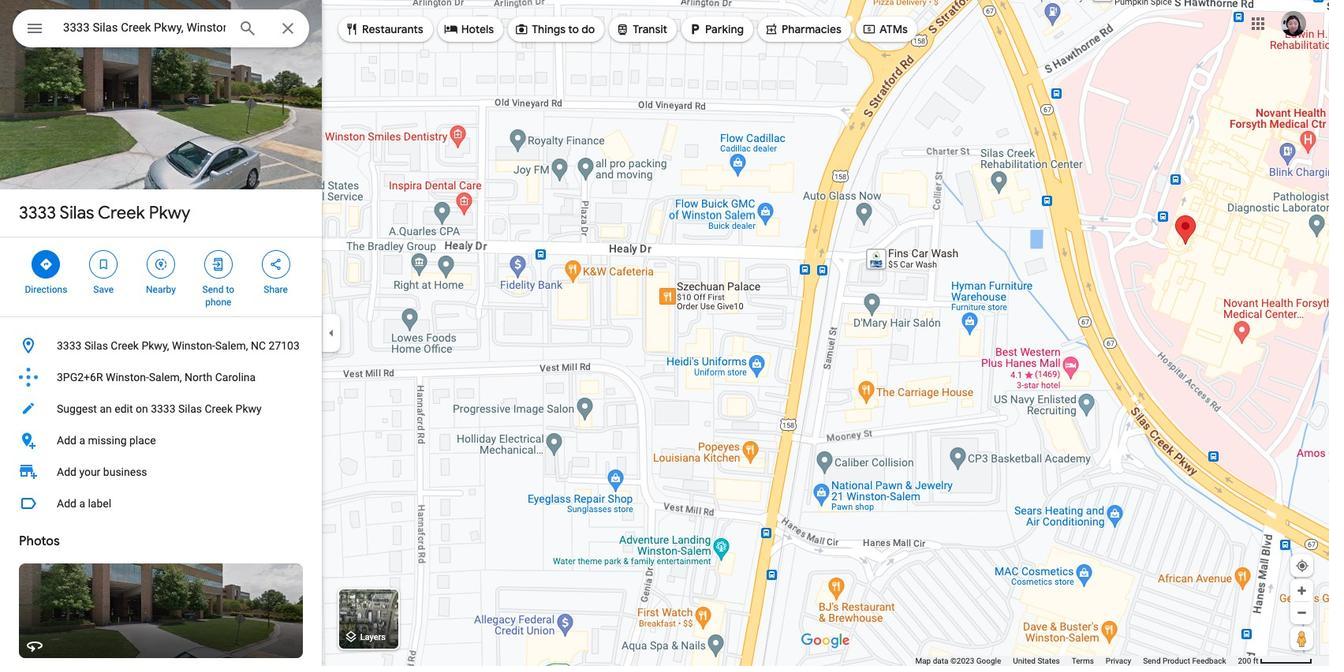 Task type: vqa. For each thing, say whether or not it's contained in the screenshot.
phone
yes



Task type: describe. For each thing, give the bounding box(es) containing it.
send product feedback button
[[1144, 656, 1227, 666]]

parking
[[706, 22, 744, 36]]

salem, inside button
[[149, 371, 182, 384]]

map
[[916, 657, 931, 665]]

things
[[532, 22, 566, 36]]

 button
[[13, 9, 57, 51]]

3pg2+6r winston-salem, north carolina button
[[0, 361, 322, 393]]

3333 silas creek pkwy
[[19, 202, 191, 224]]

 search field
[[13, 9, 309, 51]]

nc
[[251, 339, 266, 352]]

add a label
[[57, 497, 111, 510]]

200 ft
[[1239, 657, 1259, 665]]

send for send to phone
[[202, 284, 224, 295]]

zoom in image
[[1297, 585, 1308, 597]]

 restaurants
[[345, 21, 424, 38]]

ft
[[1254, 657, 1259, 665]]

map data ©2023 google
[[916, 657, 1002, 665]]

google
[[977, 657, 1002, 665]]


[[269, 256, 283, 273]]

suggest an edit on 3333 silas creek pkwy
[[57, 402, 262, 415]]

on
[[136, 402, 148, 415]]

an
[[100, 402, 112, 415]]

send product feedback
[[1144, 657, 1227, 665]]

united
[[1014, 657, 1036, 665]]

privacy
[[1106, 657, 1132, 665]]

salem, inside button
[[215, 339, 248, 352]]

add for add a missing place
[[57, 434, 77, 447]]

winston- inside 3pg2+6r winston-salem, north carolina button
[[106, 371, 149, 384]]

add a missing place button
[[0, 425, 322, 456]]


[[515, 21, 529, 38]]

3333 for 3333 silas creek pkwy, winston-salem, nc 27103
[[57, 339, 82, 352]]

product
[[1163, 657, 1191, 665]]


[[345, 21, 359, 38]]

send to phone
[[202, 284, 234, 308]]

send for send product feedback
[[1144, 657, 1161, 665]]


[[863, 21, 877, 38]]


[[765, 21, 779, 38]]

add for add your business
[[57, 466, 77, 478]]

save
[[93, 284, 114, 295]]

edit
[[115, 402, 133, 415]]

3333 silas creek pkwy, winston-salem, nc 27103 button
[[0, 330, 322, 361]]

200 ft button
[[1239, 657, 1313, 665]]

creek for pkwy,
[[111, 339, 139, 352]]

3333 silas creek pkwy, winston-salem, nc 27103
[[57, 339, 300, 352]]

share
[[264, 284, 288, 295]]

feedback
[[1193, 657, 1227, 665]]

winston- inside 3333 silas creek pkwy, winston-salem, nc 27103 button
[[172, 339, 215, 352]]

data
[[933, 657, 949, 665]]


[[616, 21, 630, 38]]

collapse side panel image
[[323, 324, 340, 342]]

 atms
[[863, 21, 908, 38]]

3pg2+6r
[[57, 371, 103, 384]]

transit
[[633, 22, 668, 36]]

place
[[129, 434, 156, 447]]

privacy button
[[1106, 656, 1132, 666]]

layers
[[360, 632, 386, 643]]

3333 for 3333 silas creek pkwy
[[19, 202, 56, 224]]

0 vertical spatial pkwy
[[149, 202, 191, 224]]

pkwy inside button
[[236, 402, 262, 415]]


[[96, 256, 111, 273]]

creek inside suggest an edit on 3333 silas creek pkwy button
[[205, 402, 233, 415]]

hotels
[[461, 22, 494, 36]]

carolina
[[215, 371, 256, 384]]

3333 silas creek pkwy main content
[[0, 0, 322, 666]]

none field inside '3333 silas creek pkwy, winston-salem, nc 27103' field
[[63, 18, 226, 37]]

 hotels
[[444, 21, 494, 38]]

your
[[79, 466, 101, 478]]

3333 inside button
[[151, 402, 176, 415]]

united states
[[1014, 657, 1060, 665]]

suggest
[[57, 402, 97, 415]]

pkwy,
[[142, 339, 169, 352]]

add your business link
[[0, 456, 322, 488]]

 pharmacies
[[765, 21, 842, 38]]

suggest an edit on 3333 silas creek pkwy button
[[0, 393, 322, 425]]



Task type: locate. For each thing, give the bounding box(es) containing it.
footer inside google maps element
[[916, 656, 1239, 666]]

3333 right the on
[[151, 402, 176, 415]]

2 vertical spatial 3333
[[151, 402, 176, 415]]

2 add from the top
[[57, 466, 77, 478]]

3333 inside button
[[57, 339, 82, 352]]

0 vertical spatial winston-
[[172, 339, 215, 352]]


[[25, 17, 44, 39]]

0 vertical spatial 3333
[[19, 202, 56, 224]]

2 vertical spatial add
[[57, 497, 77, 510]]


[[154, 256, 168, 273]]

send left product
[[1144, 657, 1161, 665]]

a inside button
[[79, 497, 85, 510]]

a for label
[[79, 497, 85, 510]]

3pg2+6r winston-salem, north carolina
[[57, 371, 256, 384]]

a left missing
[[79, 434, 85, 447]]


[[688, 21, 702, 38]]

add inside "link"
[[57, 466, 77, 478]]

actions for 3333 silas creek pkwy region
[[0, 238, 322, 316]]

None field
[[63, 18, 226, 37]]

1 vertical spatial winston-
[[106, 371, 149, 384]]

silas inside button
[[178, 402, 202, 415]]

silas for 3333 silas creek pkwy, winston-salem, nc 27103
[[84, 339, 108, 352]]

1 vertical spatial a
[[79, 497, 85, 510]]

to inside send to phone
[[226, 284, 234, 295]]

salem,
[[215, 339, 248, 352], [149, 371, 182, 384]]

salem, up suggest an edit on 3333 silas creek pkwy button at left
[[149, 371, 182, 384]]

1 vertical spatial 3333
[[57, 339, 82, 352]]

pkwy up 
[[149, 202, 191, 224]]

business
[[103, 466, 147, 478]]

0 vertical spatial send
[[202, 284, 224, 295]]

to
[[568, 22, 579, 36], [226, 284, 234, 295]]

to left do
[[568, 22, 579, 36]]

1 horizontal spatial send
[[1144, 657, 1161, 665]]

0 horizontal spatial send
[[202, 284, 224, 295]]

1 vertical spatial add
[[57, 466, 77, 478]]

nearby
[[146, 284, 176, 295]]

do
[[582, 22, 595, 36]]

photos
[[19, 533, 60, 549]]

creek inside 3333 silas creek pkwy, winston-salem, nc 27103 button
[[111, 339, 139, 352]]

0 vertical spatial creek
[[98, 202, 145, 224]]

zoom out image
[[1297, 607, 1308, 619]]

1 vertical spatial send
[[1144, 657, 1161, 665]]

add left label
[[57, 497, 77, 510]]

1 horizontal spatial to
[[568, 22, 579, 36]]

terms
[[1072, 657, 1094, 665]]

send
[[202, 284, 224, 295], [1144, 657, 1161, 665]]

3333 Silas Creek Pkwy, Winston-Salem, NC 27103 field
[[13, 9, 309, 47]]

send inside send to phone
[[202, 284, 224, 295]]

 parking
[[688, 21, 744, 38]]

add a label button
[[0, 488, 322, 519]]

1 vertical spatial pkwy
[[236, 402, 262, 415]]

add for add a label
[[57, 497, 77, 510]]

show your location image
[[1296, 559, 1310, 573]]

2 horizontal spatial 3333
[[151, 402, 176, 415]]

1 vertical spatial salem,
[[149, 371, 182, 384]]

1 vertical spatial creek
[[111, 339, 139, 352]]

pharmacies
[[782, 22, 842, 36]]

creek down carolina
[[205, 402, 233, 415]]

 transit
[[616, 21, 668, 38]]

creek
[[98, 202, 145, 224], [111, 339, 139, 352], [205, 402, 233, 415]]

 things to do
[[515, 21, 595, 38]]

3 add from the top
[[57, 497, 77, 510]]

a inside "button"
[[79, 434, 85, 447]]

0 horizontal spatial to
[[226, 284, 234, 295]]

0 horizontal spatial 3333
[[19, 202, 56, 224]]

0 horizontal spatial salem,
[[149, 371, 182, 384]]

phone
[[205, 297, 232, 308]]

3333
[[19, 202, 56, 224], [57, 339, 82, 352], [151, 402, 176, 415]]

add
[[57, 434, 77, 447], [57, 466, 77, 478], [57, 497, 77, 510]]


[[444, 21, 458, 38]]

to inside  things to do
[[568, 22, 579, 36]]

north
[[185, 371, 213, 384]]

27103
[[269, 339, 300, 352]]

terms button
[[1072, 656, 1094, 666]]

3333 up 3pg2+6r
[[57, 339, 82, 352]]

1 vertical spatial to
[[226, 284, 234, 295]]

a left label
[[79, 497, 85, 510]]

a for missing
[[79, 434, 85, 447]]

©2023
[[951, 657, 975, 665]]

restaurants
[[362, 22, 424, 36]]

united states button
[[1014, 656, 1060, 666]]

2 vertical spatial creek
[[205, 402, 233, 415]]

footer
[[916, 656, 1239, 666]]

salem, left nc
[[215, 339, 248, 352]]

1 horizontal spatial pkwy
[[236, 402, 262, 415]]

pkwy
[[149, 202, 191, 224], [236, 402, 262, 415]]

add inside button
[[57, 497, 77, 510]]

0 horizontal spatial pkwy
[[149, 202, 191, 224]]

1 vertical spatial silas
[[84, 339, 108, 352]]

states
[[1038, 657, 1060, 665]]

show street view coverage image
[[1291, 627, 1314, 650]]

add inside "button"
[[57, 434, 77, 447]]

2 a from the top
[[79, 497, 85, 510]]

directions
[[25, 284, 67, 295]]


[[39, 256, 53, 273]]

send up the 'phone' at the top left of page
[[202, 284, 224, 295]]

creek up 
[[98, 202, 145, 224]]

3333 up 
[[19, 202, 56, 224]]

add a missing place
[[57, 434, 156, 447]]

a
[[79, 434, 85, 447], [79, 497, 85, 510]]

atms
[[880, 22, 908, 36]]

google account: michele murakami  
(michele.murakami@adept.ai) image
[[1282, 11, 1307, 36]]

label
[[88, 497, 111, 510]]

0 vertical spatial add
[[57, 434, 77, 447]]

silas
[[60, 202, 94, 224], [84, 339, 108, 352], [178, 402, 202, 415]]

winston-
[[172, 339, 215, 352], [106, 371, 149, 384]]


[[211, 256, 226, 273]]

1 horizontal spatial winston-
[[172, 339, 215, 352]]

footer containing map data ©2023 google
[[916, 656, 1239, 666]]

creek left pkwy,
[[111, 339, 139, 352]]

1 horizontal spatial salem,
[[215, 339, 248, 352]]

200
[[1239, 657, 1252, 665]]

0 horizontal spatial winston-
[[106, 371, 149, 384]]

1 a from the top
[[79, 434, 85, 447]]

1 horizontal spatial 3333
[[57, 339, 82, 352]]

silas for 3333 silas creek pkwy
[[60, 202, 94, 224]]

to up the 'phone' at the top left of page
[[226, 284, 234, 295]]

winston- up north
[[172, 339, 215, 352]]

0 vertical spatial silas
[[60, 202, 94, 224]]

missing
[[88, 434, 127, 447]]

2 vertical spatial silas
[[178, 402, 202, 415]]

0 vertical spatial to
[[568, 22, 579, 36]]

send inside button
[[1144, 657, 1161, 665]]

0 vertical spatial salem,
[[215, 339, 248, 352]]

0 vertical spatial a
[[79, 434, 85, 447]]

add your business
[[57, 466, 147, 478]]

add left your
[[57, 466, 77, 478]]

silas inside button
[[84, 339, 108, 352]]

1 add from the top
[[57, 434, 77, 447]]

winston- up "edit"
[[106, 371, 149, 384]]

google maps element
[[0, 0, 1330, 666]]

add down the 'suggest' at the left bottom
[[57, 434, 77, 447]]

pkwy down carolina
[[236, 402, 262, 415]]

creek for pkwy
[[98, 202, 145, 224]]



